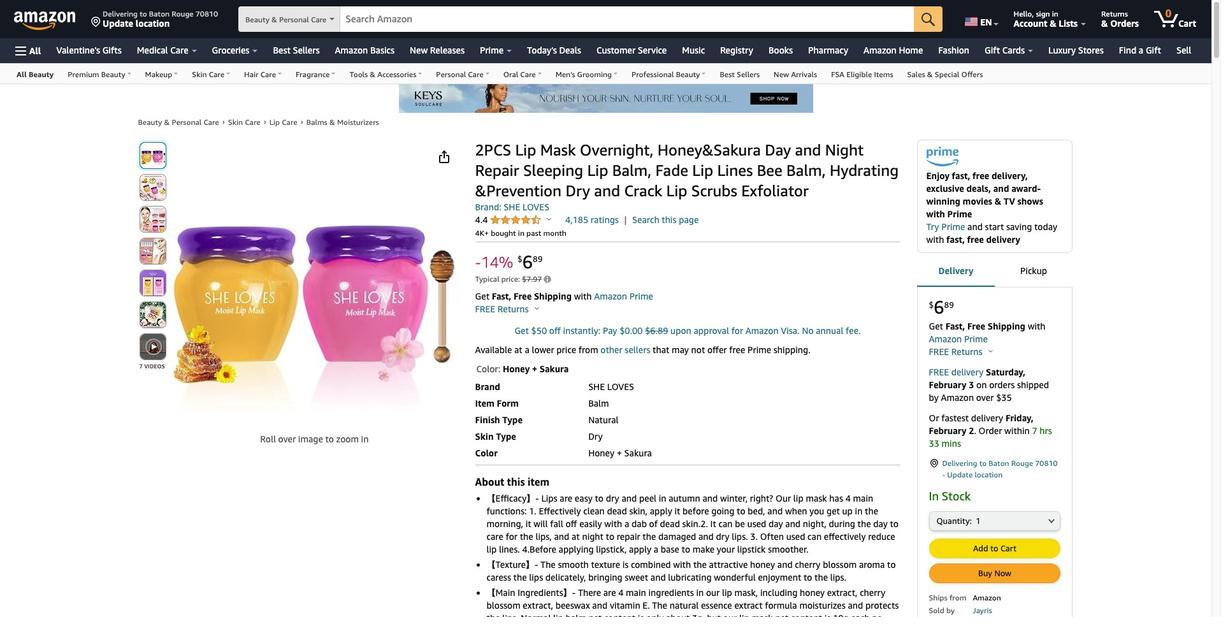 Task type: describe. For each thing, give the bounding box(es) containing it.
this inside | search this page 4k+ bought in past month
[[662, 214, 677, 225]]

to up be
[[737, 505, 746, 516]]

get $50 off instantly: pay $0.00 $6.89 upon approval for amazon visa. no annual fee.
[[515, 325, 861, 336]]

caress
[[487, 572, 511, 583]]

the up reduce
[[858, 518, 871, 529]]

1 vertical spatial over
[[278, 433, 296, 444]]

fashion link
[[931, 41, 977, 59]]

and up make on the bottom right of page
[[699, 531, 714, 542]]

2 horizontal spatial is
[[825, 613, 831, 617]]

1 vertical spatial our
[[723, 613, 737, 617]]

personal inside "link"
[[436, 69, 466, 79]]

fastest
[[942, 413, 969, 423]]

special
[[935, 69, 960, 79]]

february for saturday, february 3
[[929, 379, 967, 390]]

ratings
[[591, 214, 619, 225]]

and up enjoyment
[[778, 559, 793, 570]]

1 horizontal spatial honey
[[800, 587, 825, 598]]

care down skin care
[[204, 117, 219, 127]]

type for skin type
[[496, 431, 516, 442]]

prime up $0.00
[[630, 291, 653, 302]]

1 horizontal spatial 6
[[934, 297, 944, 318]]

find a gift link
[[1112, 41, 1169, 59]]

navigation navigation
[[0, 0, 1221, 617]]

2 vertical spatial returns
[[952, 346, 983, 357]]

1 horizontal spatial main
[[853, 493, 873, 504]]

1 vertical spatial skin care link
[[228, 117, 260, 127]]

fast, inside enjoy fast, free delivery, exclusive deals, and award- winning movies & tv shows with prime try prime
[[952, 170, 970, 181]]

lip down fade
[[667, 182, 687, 200]]

& for tools & accessories
[[370, 69, 376, 79]]

amazon inside 'ships from amazon sold by'
[[973, 593, 1001, 603]]

0 vertical spatial for
[[732, 325, 743, 336]]

1 vertical spatial are
[[603, 587, 616, 598]]

delivery for free
[[986, 234, 1021, 245]]

0 horizontal spatial our
[[706, 587, 720, 598]]

2pcs lip mask overnight, honey&sakura day and night repair sleeping lip balm, fade lip lines bee balm, hydrating &prevention dry and crack lip scrubs exfoliator brand: she loves
[[475, 141, 899, 212]]

89 inside "-14% $ 6 89"
[[533, 254, 543, 264]]

1 vertical spatial she
[[588, 381, 605, 392]]

natural
[[588, 414, 619, 425]]

free returns for the leftmost popover icon
[[475, 303, 531, 314]]

tools & accessories
[[350, 69, 416, 79]]

and up each
[[848, 600, 863, 611]]

page
[[679, 214, 699, 225]]

fast, for leftmost amazon prime link
[[492, 291, 511, 302]]

tools
[[350, 69, 368, 79]]

friday,
[[1006, 413, 1034, 423]]

and down our
[[768, 505, 783, 516]]

brand
[[475, 381, 500, 392]]

lines.
[[499, 544, 520, 555]]

amazon up pay
[[594, 291, 627, 302]]

night
[[582, 531, 604, 542]]

has
[[830, 493, 843, 504]]

0 horizontal spatial returns
[[498, 303, 529, 314]]

but
[[707, 613, 721, 617]]

2 balm, from the left
[[787, 161, 826, 179]]

to up the clean at the bottom of the page
[[595, 493, 604, 504]]

orders
[[1111, 18, 1139, 29]]

1 horizontal spatial honey
[[588, 447, 615, 458]]

a left dab
[[625, 518, 629, 529]]

1 › from the left
[[222, 117, 225, 126]]

professional beauty link
[[625, 64, 713, 84]]

instantly:
[[563, 325, 601, 336]]

33
[[929, 438, 940, 449]]

1 vertical spatial free
[[967, 234, 984, 245]]

amazon down $ 6 89 in the right of the page
[[929, 334, 962, 344]]

get fast, free shipping with amazon prime for leftmost amazon prime link
[[475, 291, 653, 302]]

1 vertical spatial used
[[786, 531, 805, 542]]

brand:
[[475, 201, 501, 212]]

new for new arrivals
[[774, 69, 789, 79]]

get
[[827, 505, 840, 516]]

lipstick
[[737, 544, 766, 555]]

1 vertical spatial sakura
[[624, 447, 652, 458]]

0 vertical spatial sellers
[[293, 45, 320, 55]]

0 horizontal spatial free returns button
[[475, 303, 539, 316]]

0 horizontal spatial sakura
[[540, 363, 569, 374]]

0 horizontal spatial dead
[[607, 505, 627, 516]]

quantity:
[[937, 516, 972, 526]]

a inside navigation
[[1139, 45, 1144, 55]]

lines
[[717, 161, 753, 179]]

in down lubricating
[[696, 587, 704, 598]]

award-
[[1012, 183, 1041, 194]]

0 vertical spatial best sellers
[[273, 45, 320, 55]]

0 vertical spatial it
[[675, 505, 680, 516]]

2 vertical spatial free
[[729, 344, 745, 355]]

going
[[712, 505, 735, 516]]

the up the moisturizes
[[815, 572, 828, 583]]

1 vertical spatial extract,
[[523, 600, 553, 611]]

1 horizontal spatial dry
[[716, 531, 730, 542]]

luxury stores link
[[1041, 41, 1112, 59]]

to right the aroma
[[887, 559, 896, 570]]

start
[[985, 221, 1004, 232]]

0 horizontal spatial mask
[[752, 613, 773, 617]]

order
[[979, 425, 1002, 436]]

lip down honey&sakura
[[692, 161, 713, 179]]

0 vertical spatial skin care link
[[185, 64, 237, 84]]

beauty for premium beauty
[[101, 69, 125, 79]]

amazon home
[[864, 45, 923, 55]]

from inside 'ships from amazon sold by'
[[950, 593, 967, 603]]

1 horizontal spatial the
[[652, 600, 667, 611]]

popover image
[[547, 217, 551, 221]]

service
[[638, 45, 667, 55]]

over inside on orders shipped by amazon over $35
[[976, 392, 994, 403]]

- inside delivering to baton rouge 70810 - update location
[[942, 470, 945, 480]]

delivery link
[[917, 255, 995, 288]]

all for all beauty
[[17, 69, 27, 79]]

lip inside beauty & personal care › skin care › lip care › balms & moisturizers
[[269, 117, 280, 127]]

89 inside $ 6 89
[[944, 299, 954, 310]]

to right enjoyment
[[804, 572, 812, 583]]

amazon left visa.
[[746, 325, 779, 336]]

item
[[475, 398, 495, 409]]

care inside "skin care" link
[[209, 69, 224, 79]]

applying
[[559, 544, 594, 555]]

0 horizontal spatial the
[[541, 559, 556, 570]]

premium
[[68, 69, 99, 79]]

new for new releases
[[410, 45, 428, 55]]

0 horizontal spatial can
[[719, 518, 733, 529]]

3 › from the left
[[301, 117, 303, 126]]

location inside delivering to baton rouge 70810 - update location
[[975, 470, 1003, 480]]

0 horizontal spatial blossom
[[487, 600, 521, 611]]

february for friday, february 2
[[929, 425, 967, 436]]

1 vertical spatial amazon prime link
[[929, 334, 988, 344]]

0 vertical spatial cherry
[[795, 559, 821, 570]]

care inside hair care link
[[261, 69, 276, 79]]

-14% $ 6 89
[[475, 251, 543, 272]]

about
[[666, 613, 690, 617]]

ships from amazon sold by
[[929, 593, 1001, 615]]

2 gift from the left
[[1146, 45, 1161, 55]]

and down when
[[785, 518, 801, 529]]

by inside on orders shipped by amazon over $35
[[929, 392, 939, 403]]

and down there
[[592, 600, 608, 611]]

the down the 【texture】-
[[514, 572, 527, 583]]

& for returns & orders
[[1102, 18, 1108, 29]]

ingredients】-
[[518, 587, 576, 598]]

0 vertical spatial dry
[[606, 493, 619, 504]]

and up going
[[703, 493, 718, 504]]

1 horizontal spatial loves
[[607, 381, 634, 392]]

balms & moisturizers link
[[306, 117, 379, 127]]

home
[[899, 45, 923, 55]]

and down combined
[[651, 572, 666, 583]]

2 horizontal spatial get
[[929, 321, 943, 332]]

amazon up items
[[864, 45, 897, 55]]

groceries
[[212, 45, 249, 55]]

1 vertical spatial +
[[617, 447, 622, 458]]

$0.00
[[620, 325, 643, 336]]

type for finish type
[[503, 414, 523, 425]]

lip down beeswax
[[553, 613, 563, 617]]

finish type
[[475, 414, 523, 425]]

bought
[[491, 228, 516, 238]]

0 horizontal spatial popover image
[[535, 307, 539, 310]]

delivering for update
[[103, 9, 138, 18]]

0 horizontal spatial used
[[747, 518, 766, 529]]

formula
[[765, 600, 797, 611]]

in right up
[[855, 505, 863, 516]]

10g
[[833, 613, 849, 617]]

lip left mask
[[515, 141, 536, 159]]

0 horizontal spatial lips.
[[502, 613, 519, 617]]

all for all
[[29, 45, 41, 56]]

1 horizontal spatial sellers
[[737, 69, 760, 79]]

2 horizontal spatial lips.
[[830, 572, 847, 583]]

ships
[[929, 593, 948, 603]]

skin.2.
[[682, 518, 708, 529]]

free delivery
[[929, 367, 984, 378]]

search this page link
[[632, 214, 699, 226]]

update inside delivering to baton rouge 70810 update location
[[103, 18, 133, 29]]

lip down overnight,
[[587, 161, 608, 179]]

0 horizontal spatial best
[[273, 45, 291, 55]]

delivery for fastest
[[971, 413, 1003, 423]]

crack
[[624, 182, 663, 200]]

0 vertical spatial honey
[[750, 559, 775, 570]]

4.4 button
[[475, 214, 551, 226]]

to up reduce
[[890, 518, 899, 529]]

try
[[927, 221, 939, 232]]

a left lower
[[525, 344, 530, 355]]

with up instantly:
[[574, 291, 592, 302]]

1 vertical spatial free
[[929, 346, 949, 357]]

enjoy fast, free delivery, exclusive deals, and award- winning movies & tv shows with prime try prime
[[927, 170, 1043, 232]]

oral care link
[[496, 64, 549, 84]]

with down pickup link
[[1028, 321, 1046, 332]]

loves inside 2pcs lip mask overnight, honey&sakura day and night repair sleeping lip balm, fade lip lines bee balm, hydrating &prevention dry and crack lip scrubs exfoliator brand: she loves
[[523, 201, 550, 212]]

care left the lip care link
[[245, 117, 260, 127]]

1 horizontal spatial blossom
[[823, 559, 857, 570]]

0 horizontal spatial is
[[623, 559, 629, 570]]

0 vertical spatial off
[[549, 325, 561, 336]]

to left 'zoom'
[[325, 433, 334, 444]]

【efficacy】-
[[487, 493, 539, 504]]

hello, sign in
[[1014, 9, 1059, 18]]

1 horizontal spatial lips.
[[732, 531, 748, 542]]

dry inside 2pcs lip mask overnight, honey&sakura day and night repair sleeping lip balm, fade lip lines bee balm, hydrating &prevention dry and crack lip scrubs exfoliator brand: she loves
[[566, 182, 590, 200]]

3.
[[750, 531, 758, 542]]

free returns for the bottom popover icon
[[929, 346, 985, 357]]

0 vertical spatial at
[[514, 344, 523, 355]]

prime right try
[[942, 221, 965, 232]]

during
[[829, 518, 855, 529]]

in right peel
[[659, 493, 666, 504]]

effectively
[[824, 531, 866, 542]]

rouge for update
[[1011, 459, 1033, 468]]

0 horizontal spatial best sellers link
[[265, 41, 327, 59]]

1 vertical spatial best sellers
[[720, 69, 760, 79]]

the down make on the bottom right of page
[[693, 559, 707, 570]]

0 horizontal spatial it
[[526, 518, 531, 529]]

skin for skin care
[[192, 69, 207, 79]]

free for the bottom amazon prime link
[[968, 321, 986, 332]]

the down 【main
[[487, 613, 500, 617]]

the left lips,
[[520, 531, 533, 542]]

3g,
[[692, 613, 705, 617]]

in inside navigation navigation
[[1052, 9, 1059, 18]]

amazon up tools
[[335, 45, 368, 55]]

0 vertical spatial extract,
[[827, 587, 858, 598]]

1 horizontal spatial 4
[[846, 493, 851, 504]]

and inside enjoy fast, free delivery, exclusive deals, and award- winning movies & tv shows with prime try prime
[[994, 183, 1009, 194]]

1 vertical spatial popover image
[[988, 350, 993, 353]]

men's
[[556, 69, 575, 79]]

0 horizontal spatial 4
[[618, 587, 624, 598]]

the right up
[[865, 505, 878, 516]]

care left balms
[[282, 117, 297, 127]]

0 horizontal spatial are
[[560, 493, 573, 504]]

1 vertical spatial apply
[[629, 544, 652, 555]]

0 horizontal spatial main
[[626, 587, 646, 598]]

other
[[601, 344, 623, 355]]

0 horizontal spatial amazon prime link
[[594, 291, 653, 302]]

prime inside 'link'
[[480, 45, 504, 55]]

4,185 ratings link
[[565, 214, 619, 225]]

skin,
[[629, 505, 648, 516]]

1 vertical spatial dry
[[588, 431, 603, 442]]

valentine's gifts link
[[49, 41, 129, 59]]

update inside delivering to baton rouge 70810 - update location
[[947, 470, 973, 480]]

approval
[[694, 325, 729, 336]]

winter,
[[720, 493, 748, 504]]

Search Amazon text field
[[341, 7, 914, 31]]

get fast, free shipping with amazon prime for the bottom amazon prime link
[[929, 321, 1046, 344]]

items
[[874, 69, 893, 79]]

new arrivals link
[[767, 64, 824, 84]]

bee
[[757, 161, 783, 179]]

0 horizontal spatial from
[[579, 344, 598, 355]]

2 day from the left
[[873, 518, 888, 529]]

valentine's
[[56, 45, 100, 55]]

and down fall
[[554, 531, 569, 542]]

roll over image to zoom in
[[260, 433, 369, 444]]

2 content from the left
[[791, 613, 822, 617]]

with inside enjoy fast, free delivery, exclusive deals, and award- winning movies & tv shows with prime try prime
[[927, 209, 945, 219]]

mask
[[540, 141, 576, 159]]

0 horizontal spatial 6
[[522, 251, 533, 272]]

hair care link
[[237, 64, 289, 84]]

2 vertical spatial free
[[929, 367, 949, 378]]

now
[[995, 568, 1012, 578]]

in right 'zoom'
[[361, 433, 369, 444]]

1 day from the left
[[769, 518, 783, 529]]

scrubs
[[691, 182, 737, 200]]

sweet
[[625, 572, 648, 583]]

all beauty
[[17, 69, 54, 79]]

0 horizontal spatial shipping
[[534, 291, 572, 302]]

1 horizontal spatial is
[[638, 613, 644, 617]]

2 › from the left
[[264, 117, 266, 126]]

and inside and start saving today with
[[968, 221, 983, 232]]

lip up when
[[794, 493, 804, 504]]

aroma
[[859, 559, 885, 570]]

0 vertical spatial honey
[[503, 363, 530, 374]]

and right day
[[795, 141, 821, 159]]

0 vertical spatial mask
[[806, 493, 827, 504]]

baton for update
[[989, 459, 1009, 468]]

0 vertical spatial free
[[475, 303, 495, 314]]

$6.89
[[645, 325, 668, 336]]

lip up "essence"
[[722, 587, 732, 598]]

prime up free delivery link
[[964, 334, 988, 344]]

for inside about this item 【efficacy】- lips are easy to dry and peel in autumn and winter, right? our lip mask has 4 main functions: 1. effectively clean dead skin, apply it before going to bed, and when you get up in the morning, it will fall off easily with a dab of dead skin.2. it can be used day and night, during the day to care for the lips, and at night to repair the damaged and dry lips. 3. often used can effectively reduce lip lines. 4.before applying lipstick, apply a base to make your lipstick smoother. 【texture】- the smooth texture is combined with the attractive honey and cherry blossom aroma to caress the lips delicately, bringing sweet and lubricating wonderful enjoyment to the lips. 【main ingredients】- there are 4 main ingredients in our lip mask, including honey extract, cherry blossom extract, beeswax and vitamin e. the natural essence extract formula moisturizes and protects the lips. normal lip balm net content is only about 3g, but our lip mask net content is 10g each p
[[506, 531, 518, 542]]



Task type: vqa. For each thing, say whether or not it's contained in the screenshot.


Task type: locate. For each thing, give the bounding box(es) containing it.
0 vertical spatial lips.
[[732, 531, 748, 542]]

releases
[[430, 45, 465, 55]]

baton inside delivering to baton rouge 70810 - update location
[[989, 459, 1009, 468]]

on orders shipped by amazon over $35
[[929, 379, 1049, 403]]

1 february from the top
[[929, 379, 967, 390]]

beauty for professional beauty
[[676, 69, 700, 79]]

& inside enjoy fast, free delivery, exclusive deals, and award- winning movies & tv shows with prime try prime
[[995, 196, 1001, 207]]

fsa
[[831, 69, 845, 79]]

to up the lipstick,
[[606, 531, 615, 542]]

beauty inside beauty & personal care › skin care › lip care › balms & moisturizers
[[138, 117, 162, 127]]

1 vertical spatial 6
[[934, 297, 944, 318]]

| search this page 4k+ bought in past month
[[475, 214, 699, 238]]

can
[[719, 518, 733, 529], [808, 531, 822, 542]]

all inside all beauty link
[[17, 69, 27, 79]]

before
[[683, 505, 709, 516]]

registry link
[[713, 41, 761, 59]]

1 vertical spatial cherry
[[860, 587, 886, 598]]

dead up damaged
[[660, 518, 680, 529]]

item form
[[475, 398, 519, 409]]

1 vertical spatial delivery
[[952, 367, 984, 378]]

february inside the saturday, february 3
[[929, 379, 967, 390]]

care inside the oral care link
[[520, 69, 536, 79]]

personal inside search field
[[279, 15, 309, 24]]

+ down lower
[[532, 363, 537, 374]]

delivery
[[939, 265, 974, 276]]

smoother.
[[768, 544, 809, 555]]

returns down price:
[[498, 303, 529, 314]]

popover image up saturday,
[[988, 350, 993, 353]]

0 vertical spatial the
[[541, 559, 556, 570]]

amazon prime logo image
[[927, 147, 958, 170]]

off inside about this item 【efficacy】- lips are easy to dry and peel in autumn and winter, right? our lip mask has 4 main functions: 1. effectively clean dead skin, apply it before going to bed, and when you get up in the morning, it will fall off easily with a dab of dead skin.2. it can be used day and night, during the day to care for the lips, and at night to repair the damaged and dry lips. 3. often used can effectively reduce lip lines. 4.before applying lipstick, apply a base to make your lipstick smoother. 【texture】- the smooth texture is combined with the attractive honey and cherry blossom aroma to caress the lips delicately, bringing sweet and lubricating wonderful enjoyment to the lips. 【main ingredients】- there are 4 main ingredients in our lip mask, including honey extract, cherry blossom extract, beeswax and vitamin e. the natural essence extract formula moisturizes and protects the lips. normal lip balm net content is only about 3g, but our lip mask net content is 10g each p
[[566, 518, 577, 529]]

amazon down 3
[[941, 392, 974, 403]]

by up or
[[929, 392, 939, 403]]

0 horizontal spatial baton
[[149, 9, 170, 18]]

search
[[632, 214, 660, 225]]

1 vertical spatial honey
[[588, 447, 615, 458]]

fragrance link
[[289, 64, 343, 84]]

repair
[[475, 161, 519, 179]]

to
[[140, 9, 147, 18], [325, 433, 334, 444], [980, 459, 987, 468], [595, 493, 604, 504], [737, 505, 746, 516], [890, 518, 899, 529], [606, 531, 615, 542], [991, 543, 999, 553], [682, 544, 690, 555], [887, 559, 896, 570], [804, 572, 812, 583]]

it
[[675, 505, 680, 516], [526, 518, 531, 529]]

70810 for location
[[196, 9, 218, 18]]

& for beauty & personal care › skin care › lip care › balms & moisturizers
[[164, 117, 170, 127]]

enjoyment
[[758, 572, 801, 583]]

0 vertical spatial free
[[973, 170, 990, 181]]

extract
[[735, 600, 763, 611]]

rouge up 'medical care' link
[[172, 9, 194, 18]]

1 vertical spatial main
[[626, 587, 646, 598]]

& right balms
[[330, 117, 335, 127]]

by inside 'ships from amazon sold by'
[[947, 606, 955, 615]]

0 vertical spatial this
[[662, 214, 677, 225]]

$50
[[531, 325, 547, 336]]

1 vertical spatial type
[[496, 431, 516, 442]]

2 vertical spatial delivery
[[971, 413, 1003, 423]]

0 vertical spatial new
[[410, 45, 428, 55]]

1 vertical spatial returns
[[498, 303, 529, 314]]

beauty & personal care link
[[138, 117, 219, 127]]

0 vertical spatial used
[[747, 518, 766, 529]]

1 horizontal spatial all
[[29, 45, 41, 56]]

0 vertical spatial baton
[[149, 9, 170, 18]]

mask,
[[735, 587, 758, 598]]

get down $ 6 89 in the right of the page
[[929, 321, 943, 332]]

lips. up the moisturizes
[[830, 572, 847, 583]]

0 vertical spatial $
[[518, 254, 522, 264]]

make
[[693, 544, 715, 555]]

with up repair at the right bottom of the page
[[605, 518, 622, 529]]

rouge for location
[[172, 9, 194, 18]]

rouge inside delivering to baton rouge 70810 update location
[[172, 9, 194, 18]]

0 vertical spatial amazon prime link
[[594, 291, 653, 302]]

net right balm
[[589, 613, 602, 617]]

tv
[[1004, 196, 1015, 207]]

1 vertical spatial lips.
[[830, 572, 847, 583]]

skin inside navigation navigation
[[192, 69, 207, 79]]

1 horizontal spatial best
[[720, 69, 735, 79]]

0 vertical spatial delivering
[[103, 9, 138, 18]]

location down the 7 hrs 33 mins
[[975, 470, 1003, 480]]

are
[[560, 493, 573, 504], [603, 587, 616, 598]]

Buy Now submit
[[930, 564, 1060, 583]]

to right add
[[991, 543, 999, 553]]

skin inside beauty & personal care › skin care › lip care › balms & moisturizers
[[228, 117, 243, 127]]

0 vertical spatial our
[[706, 587, 720, 598]]

and up skin,
[[622, 493, 637, 504]]

available at a lower price from other sellers that may not offer free prime shipping.
[[475, 344, 811, 355]]

1 balm, from the left
[[612, 161, 652, 179]]

7 inside the 7 hrs 33 mins
[[1032, 425, 1038, 436]]

amazon image
[[14, 11, 76, 31]]

and up ratings
[[594, 182, 620, 200]]

0 horizontal spatial +
[[532, 363, 537, 374]]

she
[[504, 201, 520, 212], [588, 381, 605, 392]]

1 horizontal spatial day
[[873, 518, 888, 529]]

en link
[[958, 3, 1004, 35]]

1 horizontal spatial can
[[808, 531, 822, 542]]

en
[[980, 17, 992, 27]]

shipping
[[534, 291, 572, 302], [988, 321, 1026, 332]]

baton inside delivering to baton rouge 70810 update location
[[149, 9, 170, 18]]

1 horizontal spatial returns
[[952, 346, 983, 357]]

0 vertical spatial -
[[475, 253, 481, 271]]

account
[[1014, 18, 1048, 29]]

cherry up protects
[[860, 587, 886, 598]]

she inside 2pcs lip mask overnight, honey&sakura day and night repair sleeping lip balm, fade lip lines bee balm, hydrating &prevention dry and crack lip scrubs exfoliator brand: she loves
[[504, 201, 520, 212]]

fast, down typical price: $7.97
[[492, 291, 511, 302]]

protects
[[866, 600, 899, 611]]

it left will
[[526, 518, 531, 529]]

delivering inside delivering to baton rouge 70810 - update location
[[942, 459, 978, 468]]

stores
[[1078, 45, 1104, 55]]

free inside enjoy fast, free delivery, exclusive deals, and award- winning movies & tv shows with prime try prime
[[973, 170, 990, 181]]

0 vertical spatial from
[[579, 344, 598, 355]]

beauty inside beauty & personal care search field
[[245, 15, 270, 24]]

fragrance
[[296, 69, 330, 79]]

sellers down the "registry" link
[[737, 69, 760, 79]]

best sellers
[[273, 45, 320, 55], [720, 69, 760, 79]]

beauty inside professional beauty link
[[676, 69, 700, 79]]

2 horizontal spatial ›
[[301, 117, 303, 126]]

0 vertical spatial main
[[853, 493, 873, 504]]

1 vertical spatial 4
[[618, 587, 624, 598]]

free right 'offer'
[[729, 344, 745, 355]]

1 horizontal spatial get
[[515, 325, 529, 336]]

no
[[802, 325, 814, 336]]

sales & special offers link
[[900, 64, 990, 84]]

used up smoother.
[[786, 531, 805, 542]]

0 vertical spatial can
[[719, 518, 733, 529]]

with inside and start saving today with
[[927, 234, 944, 245]]

1 horizontal spatial our
[[723, 613, 737, 617]]

Add to Cart submit
[[930, 539, 1060, 558]]

$ up price:
[[518, 254, 522, 264]]

& for sales & special offers
[[927, 69, 933, 79]]

0 horizontal spatial extract,
[[523, 600, 553, 611]]

dry down natural
[[588, 431, 603, 442]]

+ down natural
[[617, 447, 622, 458]]

to inside delivering to baton rouge 70810 - update location
[[980, 459, 987, 468]]

all up all beauty link
[[29, 45, 41, 56]]

1 vertical spatial all
[[17, 69, 27, 79]]

skin type
[[475, 431, 516, 442]]

medical care
[[137, 45, 188, 55]]

care right medical
[[170, 45, 188, 55]]

lip down care
[[487, 544, 497, 555]]

in left past
[[518, 228, 525, 238]]

skin for skin type
[[475, 431, 494, 442]]

care inside 'medical care' link
[[170, 45, 188, 55]]

our right but
[[723, 613, 737, 617]]

&
[[272, 15, 277, 24], [1050, 18, 1057, 29], [1102, 18, 1108, 29], [370, 69, 376, 79], [927, 69, 933, 79], [164, 117, 170, 127], [330, 117, 335, 127], [995, 196, 1001, 207]]

0 vertical spatial by
[[929, 392, 939, 403]]

1 vertical spatial dead
[[660, 518, 680, 529]]

other sellers link
[[601, 344, 650, 355]]

our up "essence"
[[706, 587, 720, 598]]

1 vertical spatial fast,
[[947, 234, 965, 245]]

prime left shipping.
[[748, 344, 771, 355]]

location inside delivering to baton rouge 70810 update location
[[136, 18, 170, 29]]

extract,
[[827, 587, 858, 598], [523, 600, 553, 611]]

quantity: 1
[[937, 516, 981, 526]]

in inside | search this page 4k+ bought in past month
[[518, 228, 525, 238]]

there
[[578, 587, 601, 598]]

for right the approval
[[732, 325, 743, 336]]

best down the "registry" link
[[720, 69, 735, 79]]

moisturizes
[[800, 600, 846, 611]]

at inside about this item 【efficacy】- lips are easy to dry and peel in autumn and winter, right? our lip mask has 4 main functions: 1. effectively clean dead skin, apply it before going to bed, and when you get up in the morning, it will fall off easily with a dab of dead skin.2. it can be used day and night, during the day to care for the lips, and at night to repair the damaged and dry lips. 3. often used can effectively reduce lip lines. 4.before applying lipstick, apply a base to make your lipstick smoother. 【texture】- the smooth texture is combined with the attractive honey and cherry blossom aroma to caress the lips delicately, bringing sweet and lubricating wonderful enjoyment to the lips. 【main ingredients】- there are 4 main ingredients in our lip mask, including honey extract, cherry blossom extract, beeswax and vitamin e. the natural essence extract formula moisturizes and protects the lips. normal lip balm net content is only about 3g, but our lip mask net content is 10g each p
[[572, 531, 580, 542]]

0 vertical spatial over
[[976, 392, 994, 403]]

& for account & lists
[[1050, 18, 1057, 29]]

to up medical
[[140, 9, 147, 18]]

& up hair care link
[[272, 15, 277, 24]]

1 vertical spatial shipping
[[988, 321, 1026, 332]]

customer
[[597, 45, 636, 55]]

- up in stock
[[942, 470, 945, 480]]

in stock
[[929, 489, 971, 503]]

this inside about this item 【efficacy】- lips are easy to dry and peel in autumn and winter, right? our lip mask has 4 main functions: 1. effectively clean dead skin, apply it before going to bed, and when you get up in the morning, it will fall off easily with a dab of dead skin.2. it can be used day and night, during the day to care for the lips, and at night to repair the damaged and dry lips. 3. often used can effectively reduce lip lines. 4.before applying lipstick, apply a base to make your lipstick smoother. 【texture】- the smooth texture is combined with the attractive honey and cherry blossom aroma to caress the lips delicately, bringing sweet and lubricating wonderful enjoyment to the lips. 【main ingredients】- there are 4 main ingredients in our lip mask, including honey extract, cherry blossom extract, beeswax and vitamin e. the natural essence extract formula moisturizes and protects the lips. normal lip balm net content is only about 3g, but our lip mask net content is 10g each p
[[507, 476, 525, 488]]

free
[[475, 303, 495, 314], [929, 346, 949, 357], [929, 367, 949, 378]]

she up balm
[[588, 381, 605, 392]]

dropdown image
[[1048, 518, 1055, 524]]

0 vertical spatial update
[[103, 18, 133, 29]]

4k+
[[475, 228, 489, 238]]

7 videos
[[139, 363, 165, 370]]

amazon inside on orders shipped by amazon over $35
[[941, 392, 974, 403]]

delivering down mins
[[942, 459, 978, 468]]

lip
[[794, 493, 804, 504], [487, 544, 497, 555], [722, 587, 732, 598], [553, 613, 563, 617], [739, 613, 749, 617]]

shipping up saturday,
[[988, 321, 1026, 332]]

dry up 4,185
[[566, 182, 590, 200]]

dry right the easy
[[606, 493, 619, 504]]

prime up try prime link
[[948, 209, 972, 219]]

only
[[646, 613, 664, 617]]

amazon home link
[[856, 41, 931, 59]]

tab list containing delivery
[[917, 255, 1072, 288]]

1 vertical spatial free returns button
[[929, 346, 993, 358]]

0 horizontal spatial cart
[[1001, 543, 1017, 553]]

2 vertical spatial lips.
[[502, 613, 519, 617]]

1 horizontal spatial at
[[572, 531, 580, 542]]

0 vertical spatial apply
[[650, 505, 672, 516]]

baton for location
[[149, 9, 170, 18]]

apply up "of"
[[650, 505, 672, 516]]

friday, february 2
[[929, 413, 1034, 436]]

2 february from the top
[[929, 425, 967, 436]]

1 vertical spatial location
[[975, 470, 1003, 480]]

0 vertical spatial she
[[504, 201, 520, 212]]

vitamin
[[610, 600, 640, 611]]

1 vertical spatial mask
[[752, 613, 773, 617]]

color:
[[477, 363, 501, 374]]

7 for hrs
[[1032, 425, 1038, 436]]

70810 inside delivering to baton rouge 70810 - update location
[[1035, 459, 1058, 468]]

1 vertical spatial best sellers link
[[713, 64, 767, 84]]

books link
[[761, 41, 801, 59]]

1 horizontal spatial new
[[774, 69, 789, 79]]

this left "page"
[[662, 214, 677, 225]]

popover image
[[535, 307, 539, 310], [988, 350, 993, 353]]

1 vertical spatial honey
[[800, 587, 825, 598]]

0 horizontal spatial delivering
[[103, 9, 138, 18]]

smooth
[[558, 559, 589, 570]]

a right find
[[1139, 45, 1144, 55]]

the down "of"
[[643, 531, 656, 542]]

normal
[[521, 613, 551, 617]]

beauty & personal care
[[245, 15, 327, 24]]

mask
[[806, 493, 827, 504], [752, 613, 773, 617]]

delivery up 3
[[952, 367, 984, 378]]

0 vertical spatial free returns
[[475, 303, 531, 314]]

1 vertical spatial rouge
[[1011, 459, 1033, 468]]

up
[[842, 505, 853, 516]]

to down damaged
[[682, 544, 690, 555]]

jayris link
[[973, 606, 992, 615]]

main
[[853, 493, 873, 504], [626, 587, 646, 598]]

& left orders
[[1102, 18, 1108, 29]]

0 vertical spatial dead
[[607, 505, 627, 516]]

including
[[760, 587, 798, 598]]

amazon prime link up free delivery link
[[929, 334, 988, 344]]

baton down the 7 hrs 33 mins
[[989, 459, 1009, 468]]

.
[[974, 425, 977, 436]]

lip left balms
[[269, 117, 280, 127]]

update up gifts
[[103, 18, 133, 29]]

all inside all "button"
[[29, 45, 41, 56]]

best
[[273, 45, 291, 55], [720, 69, 735, 79]]

0 horizontal spatial fast,
[[492, 291, 511, 302]]

balm, down day
[[787, 161, 826, 179]]

1 horizontal spatial amazon prime link
[[929, 334, 988, 344]]

2 vertical spatial personal
[[172, 117, 202, 127]]

89 up $7.97
[[533, 254, 543, 264]]

buy now
[[978, 568, 1012, 578]]

honey&sakura
[[658, 141, 761, 159]]

by right 'sold'
[[947, 606, 955, 615]]

lips
[[541, 493, 558, 504]]

None submit
[[914, 6, 943, 32], [140, 143, 165, 168], [140, 175, 165, 200], [140, 207, 165, 232], [140, 238, 165, 264], [140, 270, 165, 296], [140, 302, 165, 328], [140, 334, 165, 360], [914, 6, 943, 32], [140, 143, 165, 168], [140, 175, 165, 200], [140, 207, 165, 232], [140, 238, 165, 264], [140, 270, 165, 296], [140, 302, 165, 328], [140, 334, 165, 360]]

care
[[487, 531, 503, 542]]

1 vertical spatial 70810
[[1035, 459, 1058, 468]]

0 horizontal spatial ›
[[222, 117, 225, 126]]

buy
[[978, 568, 992, 578]]

0 horizontal spatial best sellers
[[273, 45, 320, 55]]

- inside "-14% $ 6 89"
[[475, 253, 481, 271]]

can right 'it'
[[719, 518, 733, 529]]

1 gift from the left
[[985, 45, 1000, 55]]

tab list
[[917, 255, 1072, 288]]

free down $7.97
[[514, 291, 532, 302]]

2pcs lip mask overnight, honey&amp;sakura day and night repair sleeping lip balm, fade lip lines bee balm, hydrating &amp;prevention dry and crack lip scrubs exfoliator image
[[168, 140, 461, 433]]

to inside delivering to baton rouge 70810 update location
[[140, 9, 147, 18]]

type down 'form'
[[503, 414, 523, 425]]

delivering for -
[[942, 459, 978, 468]]

personal down skin care
[[172, 117, 202, 127]]

70810 inside delivering to baton rouge 70810 update location
[[196, 9, 218, 18]]

it down autumn
[[675, 505, 680, 516]]

balm, up crack
[[612, 161, 652, 179]]

returns inside returns & orders
[[1102, 9, 1128, 18]]

february up mins
[[929, 425, 967, 436]]

cherry down smoother.
[[795, 559, 821, 570]]

shipped
[[1017, 379, 1049, 390]]

lip down extract
[[739, 613, 749, 617]]

& right tools
[[370, 69, 376, 79]]

beauty inside premium beauty 'link'
[[101, 69, 125, 79]]

beauty inside all beauty link
[[29, 69, 54, 79]]

›
[[222, 117, 225, 126], [264, 117, 266, 126], [301, 117, 303, 126]]

& inside search field
[[272, 15, 277, 24]]

70810 for update
[[1035, 459, 1058, 468]]

customer service link
[[589, 41, 675, 59]]

0 vertical spatial shipping
[[534, 291, 572, 302]]

1 horizontal spatial net
[[775, 613, 789, 617]]

premium beauty link
[[61, 64, 138, 84]]

1 horizontal spatial gift
[[1146, 45, 1161, 55]]

sakura down lower
[[540, 363, 569, 374]]

& inside returns & orders
[[1102, 18, 1108, 29]]

1 vertical spatial baton
[[989, 459, 1009, 468]]

roll
[[260, 433, 276, 444]]

zoom
[[336, 433, 359, 444]]

hello,
[[1014, 9, 1034, 18]]

0 horizontal spatial get
[[475, 291, 490, 302]]

stock
[[942, 489, 971, 503]]

skin care link
[[185, 64, 237, 84], [228, 117, 260, 127]]

1 horizontal spatial delivering
[[942, 459, 978, 468]]

a left base
[[654, 544, 659, 555]]

honey
[[503, 363, 530, 374], [588, 447, 615, 458]]

repair
[[617, 531, 640, 542]]

professional
[[632, 69, 674, 79]]

$ inside $ 6 89
[[929, 299, 934, 310]]

care inside personal care "link"
[[468, 69, 484, 79]]

lips,
[[536, 531, 552, 542]]

personal inside beauty & personal care › skin care › lip care › balms & moisturizers
[[172, 117, 202, 127]]

1 content from the left
[[604, 613, 636, 617]]

1 horizontal spatial 7
[[1032, 425, 1038, 436]]

dry up your
[[716, 531, 730, 542]]

cart inside navigation navigation
[[1179, 18, 1196, 29]]

balm
[[566, 613, 586, 617]]

at up color: honey + sakura
[[514, 344, 523, 355]]

sellers
[[293, 45, 320, 55], [737, 69, 760, 79]]

4 up vitamin
[[618, 587, 624, 598]]

0 horizontal spatial off
[[549, 325, 561, 336]]

0 horizontal spatial free returns
[[475, 303, 531, 314]]

personal for beauty & personal care
[[279, 15, 309, 24]]

oral
[[503, 69, 518, 79]]

sell link
[[1169, 41, 1199, 59]]

free returns button down typical price: $7.97
[[475, 303, 539, 316]]

gift
[[985, 45, 1000, 55], [1146, 45, 1161, 55]]

care inside beauty & personal care search field
[[311, 15, 327, 24]]

personal for beauty & personal care › skin care › lip care › balms & moisturizers
[[172, 117, 202, 127]]

typical price: $7.97
[[475, 274, 542, 284]]

1 horizontal spatial shipping
[[988, 321, 1026, 332]]

1 horizontal spatial cherry
[[860, 587, 886, 598]]

Beauty & Personal Care search field
[[238, 6, 943, 33]]

price
[[557, 344, 576, 355]]

0 horizontal spatial this
[[507, 476, 525, 488]]

with up lubricating
[[673, 559, 691, 570]]

& for beauty & personal care
[[272, 15, 277, 24]]

tools & accessories link
[[343, 64, 429, 84]]

0 horizontal spatial skin
[[192, 69, 207, 79]]

$ inside "-14% $ 6 89"
[[518, 254, 522, 264]]

1 net from the left
[[589, 613, 602, 617]]

beauty down all "button"
[[29, 69, 54, 79]]

0 vertical spatial 6
[[522, 251, 533, 272]]

content down the moisturizes
[[791, 613, 822, 617]]

2 net from the left
[[775, 613, 789, 617]]

used down bed,
[[747, 518, 766, 529]]

nourish your skin. nurture your soul. image
[[399, 84, 813, 113]]

free for leftmost amazon prime link
[[514, 291, 532, 302]]

offers
[[962, 69, 983, 79]]

february inside friday, february 2
[[929, 425, 967, 436]]

best up hair care link
[[273, 45, 291, 55]]

learn more about amazon pricing and savings image
[[544, 276, 552, 285]]

rouge inside delivering to baton rouge 70810 - update location
[[1011, 459, 1033, 468]]

fast, for the bottom amazon prime link
[[946, 321, 965, 332]]

beauty down gifts
[[101, 69, 125, 79]]

1
[[976, 516, 981, 526]]

amazon prime link
[[594, 291, 653, 302], [929, 334, 988, 344]]

fast, up exclusive
[[952, 170, 970, 181]]

gift right find
[[1146, 45, 1161, 55]]

delivering inside delivering to baton rouge 70810 update location
[[103, 9, 138, 18]]

1 horizontal spatial $
[[929, 299, 934, 310]]

beauty for all beauty
[[29, 69, 54, 79]]

7 for videos
[[139, 363, 143, 370]]

amazon prime link up $0.00
[[594, 291, 653, 302]]



